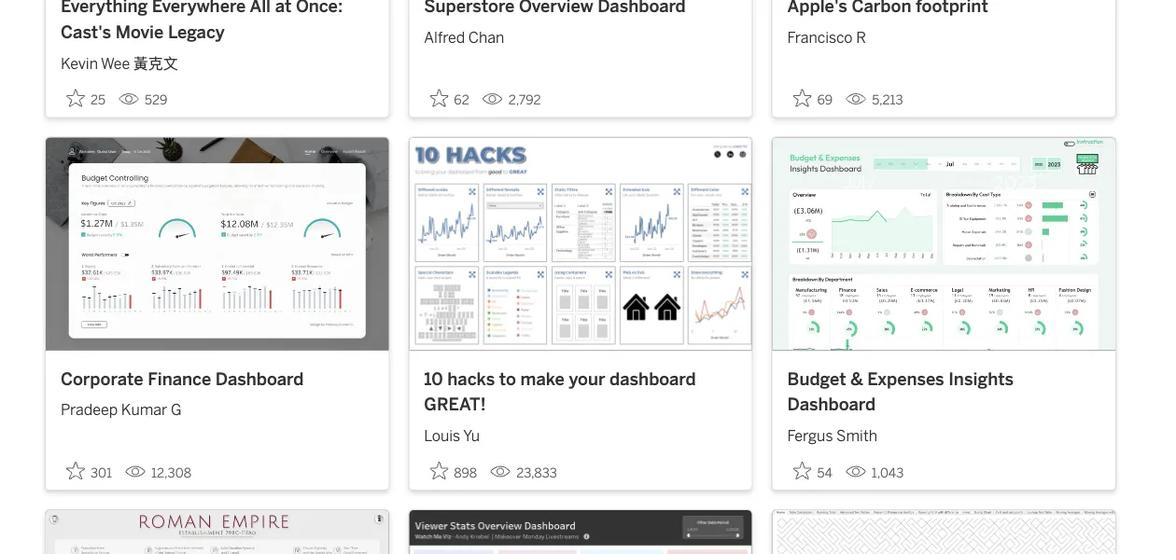 Task type: describe. For each thing, give the bounding box(es) containing it.
expenses
[[868, 369, 945, 389]]

黃克文
[[133, 55, 178, 72]]

kevin wee 黃克文 link
[[61, 45, 374, 75]]

louis yu
[[424, 427, 480, 445]]

everywhere
[[152, 0, 246, 16]]

fergus smith link
[[788, 418, 1101, 448]]

kevin wee 黃克文
[[61, 55, 178, 72]]

all
[[250, 0, 271, 16]]

add favorite button for budget & expenses insights dashboard
[[788, 456, 839, 486]]

hacks
[[448, 369, 495, 389]]

everything
[[61, 0, 148, 16]]

francisco
[[788, 29, 853, 47]]

2,792
[[509, 93, 541, 108]]

69
[[818, 93, 833, 108]]

12,308
[[151, 465, 191, 481]]

budget
[[788, 369, 847, 389]]

Add Favorite button
[[61, 83, 111, 114]]

&
[[851, 369, 864, 389]]

corporate
[[61, 369, 143, 389]]

pradeep
[[61, 402, 118, 420]]

23,833 views element
[[483, 458, 565, 488]]

dashboard inside "budget & expenses insights dashboard"
[[788, 394, 876, 415]]

1,043 views element
[[839, 458, 912, 488]]

fergus
[[788, 427, 834, 445]]

corporate finance dashboard
[[61, 369, 304, 389]]

10 hacks to make your dashboard great! link
[[424, 366, 737, 418]]

to
[[499, 369, 516, 389]]

yu
[[463, 427, 480, 445]]

great!
[[424, 394, 486, 415]]

23,833
[[517, 465, 557, 481]]

10
[[424, 369, 443, 389]]

r
[[857, 29, 867, 47]]

francisco r
[[788, 29, 867, 47]]

add favorite button containing 69
[[788, 83, 839, 114]]

budget & expenses insights dashboard
[[788, 369, 1014, 415]]

budget & expenses insights dashboard link
[[788, 366, 1101, 418]]



Task type: vqa. For each thing, say whether or not it's contained in the screenshot.
fergus smith "link"
yes



Task type: locate. For each thing, give the bounding box(es) containing it.
francisco r link
[[788, 19, 1101, 49]]

movie
[[115, 22, 164, 42]]

cast's
[[61, 22, 111, 42]]

1 horizontal spatial workbook thumbnail image
[[409, 138, 752, 351]]

301
[[91, 465, 112, 481]]

kevin
[[61, 55, 98, 72]]

once:
[[296, 0, 343, 16]]

wee
[[101, 55, 130, 72]]

legacy
[[168, 22, 225, 42]]

chan
[[469, 29, 505, 47]]

529
[[145, 93, 168, 108]]

0 horizontal spatial dashboard
[[216, 369, 304, 389]]

smith
[[837, 427, 878, 445]]

add favorite button down the francisco
[[788, 83, 839, 114]]

Add Favorite button
[[788, 83, 839, 114], [424, 456, 483, 486], [788, 456, 839, 486]]

pradeep kumar g link
[[61, 392, 374, 422]]

add favorite button down "louis yu"
[[424, 456, 483, 486]]

2 horizontal spatial workbook thumbnail image
[[773, 138, 1116, 351]]

5,213
[[872, 93, 904, 108]]

kumar
[[121, 402, 168, 420]]

dashboard down budget
[[788, 394, 876, 415]]

dashboard up pradeep kumar g link
[[216, 369, 304, 389]]

1 horizontal spatial dashboard
[[788, 394, 876, 415]]

alfred chan link
[[424, 19, 737, 49]]

dashboard
[[216, 369, 304, 389], [788, 394, 876, 415]]

0 vertical spatial dashboard
[[216, 369, 304, 389]]

25
[[91, 93, 106, 108]]

12,308 views element
[[118, 458, 199, 488]]

Add Favorite button
[[424, 83, 475, 114]]

add favorite button for 10 hacks to make your dashboard great!
[[424, 456, 483, 486]]

54
[[818, 465, 833, 481]]

workbook thumbnail image for expenses
[[773, 138, 1116, 351]]

62
[[454, 93, 469, 108]]

add favorite button down fergus
[[788, 456, 839, 486]]

workbook thumbnail image for dashboard
[[46, 138, 389, 351]]

Add Favorite button
[[61, 456, 118, 486]]

pradeep kumar g
[[61, 402, 182, 420]]

dashboard
[[610, 369, 696, 389]]

add favorite button containing 898
[[424, 456, 483, 486]]

3 workbook thumbnail image from the left
[[773, 138, 1116, 351]]

everything everywhere all at once: cast's movie legacy
[[61, 0, 343, 42]]

0 horizontal spatial workbook thumbnail image
[[46, 138, 389, 351]]

1 vertical spatial dashboard
[[788, 394, 876, 415]]

fergus smith
[[788, 427, 878, 445]]

corporate finance dashboard link
[[61, 366, 374, 392]]

5,213 views element
[[839, 85, 911, 115]]

workbook thumbnail image for to
[[409, 138, 752, 351]]

g
[[171, 402, 182, 420]]

529 views element
[[111, 85, 175, 115]]

make
[[521, 369, 565, 389]]

at
[[275, 0, 292, 16]]

add favorite button containing 54
[[788, 456, 839, 486]]

898
[[454, 465, 477, 481]]

your
[[569, 369, 606, 389]]

2,792 views element
[[475, 85, 549, 115]]

1,043
[[872, 465, 904, 481]]

finance
[[148, 369, 211, 389]]

alfred chan
[[424, 29, 505, 47]]

workbook thumbnail image
[[46, 138, 389, 351], [409, 138, 752, 351], [773, 138, 1116, 351]]

1 workbook thumbnail image from the left
[[46, 138, 389, 351]]

2 workbook thumbnail image from the left
[[409, 138, 752, 351]]

insights
[[949, 369, 1014, 389]]

alfred
[[424, 29, 465, 47]]

10 hacks to make your dashboard great!
[[424, 369, 696, 415]]

everything everywhere all at once: cast's movie legacy link
[[61, 0, 374, 45]]

louis
[[424, 427, 461, 445]]

louis yu link
[[424, 418, 737, 448]]



